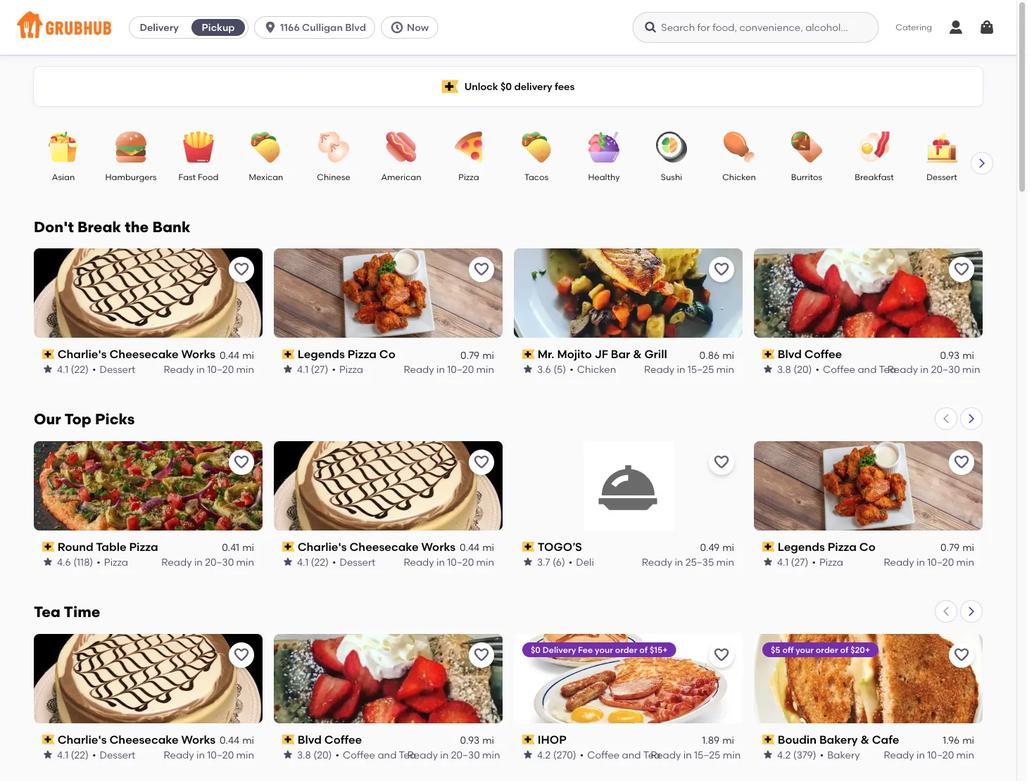Task type: vqa. For each thing, say whether or not it's contained in the screenshot.


Task type: locate. For each thing, give the bounding box(es) containing it.
1 4.2 from the left
[[537, 749, 551, 761]]

0 vertical spatial 0.93
[[940, 349, 960, 361]]

0 horizontal spatial 0.93 mi
[[460, 735, 494, 747]]

top
[[64, 410, 91, 428]]

in for togo's logo
[[675, 556, 683, 568]]

save this restaurant image for pizza
[[233, 454, 250, 471]]

blvd coffee logo image
[[754, 249, 983, 338], [274, 634, 503, 724]]

order left $20+
[[816, 645, 838, 655]]

star icon image
[[42, 364, 54, 375], [282, 364, 294, 375], [522, 364, 534, 375], [762, 364, 774, 375], [42, 557, 54, 568], [282, 557, 294, 568], [522, 557, 534, 568], [762, 557, 774, 568], [42, 749, 54, 761], [282, 749, 294, 761], [522, 749, 534, 761], [762, 749, 774, 761]]

(27)
[[311, 363, 328, 375], [791, 556, 809, 568]]

of
[[639, 645, 648, 655], [840, 645, 849, 655]]

0 vertical spatial &
[[633, 347, 642, 361]]

2 caret left icon image from the top
[[941, 606, 952, 617]]

•
[[92, 363, 96, 375], [332, 363, 336, 375], [570, 363, 574, 375], [816, 363, 820, 375], [97, 556, 101, 568], [332, 556, 336, 568], [569, 556, 573, 568], [812, 556, 816, 568], [92, 749, 96, 761], [336, 749, 339, 761], [580, 749, 584, 761], [820, 749, 824, 761]]

1 horizontal spatial your
[[796, 645, 814, 655]]

subscription pass image for legends pizza co
[[762, 542, 775, 552]]

0.86
[[700, 349, 720, 361]]

save this restaurant image
[[233, 261, 250, 278], [473, 261, 490, 278], [713, 261, 730, 278], [953, 261, 970, 278], [473, 454, 490, 471], [713, 454, 730, 471], [953, 647, 970, 664]]

save this restaurant button for left "blvd coffee logo"
[[469, 643, 494, 668]]

0 horizontal spatial legends pizza co logo image
[[274, 249, 503, 338]]

burritos
[[791, 172, 822, 182]]

0 vertical spatial works
[[181, 347, 216, 361]]

2 vertical spatial charlie's cheesecake works
[[58, 733, 216, 747]]

0 horizontal spatial (27)
[[311, 363, 328, 375]]

15–25 for blvd coffee
[[688, 363, 714, 375]]

2 order from the left
[[816, 645, 838, 655]]

2 vertical spatial works
[[181, 733, 216, 747]]

1166 culligan blvd
[[280, 21, 366, 33]]

0 horizontal spatial svg image
[[644, 20, 658, 34]]

svg image inside now button
[[390, 20, 404, 34]]

svg image left now
[[390, 20, 404, 34]]

• pizza
[[332, 363, 363, 375], [97, 556, 128, 568], [812, 556, 843, 568]]

0.93
[[940, 349, 960, 361], [460, 735, 480, 747]]

0 horizontal spatial delivery
[[140, 21, 179, 33]]

0 horizontal spatial chicken
[[577, 363, 616, 375]]

$0 delivery fee your order of $15+
[[531, 645, 668, 655]]

charlie's cheesecake works logo image for legends pizza co
[[34, 249, 263, 338]]

1 horizontal spatial 4.1 (27)
[[777, 556, 809, 568]]

cafe
[[872, 733, 899, 747]]

break
[[77, 218, 121, 236]]

in for the top legends pizza co logo
[[437, 363, 445, 375]]

0 vertical spatial 0.79 mi
[[461, 349, 494, 361]]

1166 culligan blvd button
[[254, 16, 381, 39]]

1 vertical spatial 20–30
[[205, 556, 234, 568]]

blvd coffee for topmost "blvd coffee logo"
[[778, 347, 842, 361]]

15–25
[[688, 363, 714, 375], [694, 749, 721, 761]]

1 vertical spatial charlie's cheesecake works logo image
[[274, 441, 503, 531]]

svg image
[[979, 19, 995, 36], [644, 20, 658, 34]]

charlie's
[[58, 347, 107, 361], [298, 540, 347, 554], [58, 733, 107, 747]]

save this restaurant button for the charlie's cheesecake works logo corresponding to blvd coffee
[[229, 643, 254, 668]]

$0 right unlock
[[501, 81, 512, 92]]

tacos
[[524, 172, 548, 182]]

0.44 for blvd coffee
[[220, 735, 239, 747]]

mr. mojito jf bar & grill
[[538, 347, 667, 361]]

blvd coffee
[[778, 347, 842, 361], [298, 733, 362, 747]]

1 horizontal spatial (20)
[[794, 363, 812, 375]]

1 order from the left
[[615, 645, 637, 655]]

0 vertical spatial 0.79
[[461, 349, 480, 361]]

3.7 (6)
[[537, 556, 565, 568]]

caret left icon image for our top picks
[[941, 413, 952, 424]]

save this restaurant button for mr. mojito jf bar & grill logo
[[709, 257, 734, 282]]

(20)
[[794, 363, 812, 375], [313, 749, 332, 761]]

• pizza for the top legends pizza co logo
[[332, 363, 363, 375]]

(22) for blvd
[[71, 749, 89, 761]]

0 horizontal spatial blvd
[[298, 733, 322, 747]]

breakfast image
[[850, 132, 899, 163]]

subscription pass image left mr.
[[522, 349, 535, 359]]

0 horizontal spatial $0
[[501, 81, 512, 92]]

0.79
[[461, 349, 480, 361], [941, 542, 960, 554]]

0 horizontal spatial 3.8 (20)
[[297, 749, 332, 761]]

subscription pass image
[[522, 349, 535, 359], [762, 542, 775, 552], [522, 735, 535, 745], [762, 735, 775, 745]]

ready for round table pizza logo
[[161, 556, 192, 568]]

0.41
[[222, 542, 239, 554]]

0.93 mi for left "blvd coffee logo"
[[460, 735, 494, 747]]

1 vertical spatial blvd coffee logo image
[[274, 634, 503, 724]]

3.8
[[777, 363, 791, 375], [297, 749, 311, 761]]

ready in 20–30 min
[[888, 363, 980, 375], [161, 556, 254, 568], [408, 749, 500, 761]]

1 horizontal spatial legends pizza co logo image
[[754, 441, 983, 531]]

fast food image
[[174, 132, 223, 163]]

delivery
[[514, 81, 552, 92]]

1 horizontal spatial $0
[[531, 645, 541, 655]]

2 vertical spatial charlie's cheesecake works logo image
[[34, 634, 263, 724]]

charlie's cheesecake works
[[58, 347, 216, 361], [298, 540, 456, 554], [58, 733, 216, 747]]

0.79 mi for the top legends pizza co logo
[[461, 349, 494, 361]]

round table pizza logo image
[[34, 441, 263, 531]]

1 vertical spatial blvd
[[778, 347, 802, 361]]

off
[[782, 645, 794, 655]]

15–25 down 1.89
[[694, 749, 721, 761]]

1 vertical spatial co
[[859, 540, 876, 554]]

charlie's cheesecake works for blvd coffee
[[58, 733, 216, 747]]

1 horizontal spatial • pizza
[[332, 363, 363, 375]]

4.1
[[57, 363, 68, 375], [297, 363, 308, 375], [297, 556, 308, 568], [777, 556, 789, 568], [57, 749, 68, 761]]

1 horizontal spatial 0.93
[[940, 349, 960, 361]]

0 vertical spatial 0.44
[[220, 349, 239, 361]]

& left cafe at the right of page
[[861, 733, 869, 747]]

2 vertical spatial blvd
[[298, 733, 322, 747]]

1 vertical spatial legends pizza co logo image
[[754, 441, 983, 531]]

2 4.2 from the left
[[777, 749, 791, 761]]

1 vertical spatial 15–25
[[694, 749, 721, 761]]

0 vertical spatial blvd coffee
[[778, 347, 842, 361]]

and inside coffee and tea
[[1016, 172, 1027, 182]]

0.79 mi for right legends pizza co logo
[[941, 542, 974, 554]]

ready in 15–25 min for blvd coffee
[[644, 363, 734, 375]]

svg image
[[948, 19, 965, 36], [263, 20, 277, 34], [390, 20, 404, 34]]

3.8 (20)
[[777, 363, 812, 375], [297, 749, 332, 761]]

chinese image
[[309, 132, 358, 163]]

ready for topmost "blvd coffee logo"
[[888, 363, 918, 375]]

ready in 10–20 min for the charlie's cheesecake works logo corresponding to blvd coffee
[[164, 749, 254, 761]]

bakery up • bakery
[[819, 733, 858, 747]]

your
[[595, 645, 613, 655], [796, 645, 814, 655]]

ready for the 'boudin bakery & cafe logo' in the bottom of the page
[[884, 749, 914, 761]]

table
[[96, 540, 126, 554]]

ready in 15–25 min down 0.86
[[644, 363, 734, 375]]

2 vertical spatial (22)
[[71, 749, 89, 761]]

save this restaurant image for the top legends pizza co logo
[[473, 261, 490, 278]]

deli
[[576, 556, 594, 568]]

svg image for 1166 culligan blvd
[[263, 20, 277, 34]]

0 horizontal spatial of
[[639, 645, 648, 655]]

dessert
[[927, 172, 957, 182], [100, 363, 135, 375], [340, 556, 376, 568], [100, 749, 135, 761]]

caret right icon image for our top picks
[[966, 413, 977, 424]]

0 vertical spatial charlie's
[[58, 347, 107, 361]]

1 vertical spatial legends
[[778, 540, 825, 554]]

3.8 (20) for topmost "blvd coffee logo"
[[777, 363, 812, 375]]

0.44
[[220, 349, 239, 361], [460, 542, 480, 554], [220, 735, 239, 747]]

$5
[[771, 645, 780, 655]]

0 vertical spatial chicken
[[722, 172, 756, 182]]

1 horizontal spatial &
[[861, 733, 869, 747]]

time
[[64, 603, 100, 621]]

4.6 (118)
[[57, 556, 93, 568]]

mi for togo's logo
[[722, 542, 734, 554]]

co
[[379, 347, 395, 361], [859, 540, 876, 554]]

10–20 for the charlie's cheesecake works logo corresponding to blvd coffee
[[207, 749, 234, 761]]

1 vertical spatial caret left icon image
[[941, 606, 952, 617]]

4.2 down ihop at the bottom right
[[537, 749, 551, 761]]

1 horizontal spatial 0.93 mi
[[940, 349, 974, 361]]

charlie's cheesecake works logo image
[[34, 249, 263, 338], [274, 441, 503, 531], [34, 634, 263, 724]]

fast food
[[179, 172, 219, 182]]

tacos image
[[512, 132, 561, 163]]

fee
[[578, 645, 593, 655]]

caret left icon image
[[941, 413, 952, 424], [941, 606, 952, 617]]

1 caret left icon image from the top
[[941, 413, 952, 424]]

2 horizontal spatial • pizza
[[812, 556, 843, 568]]

0 vertical spatial charlie's cheesecake works
[[58, 347, 216, 361]]

subscription pass image left boudin
[[762, 735, 775, 745]]

grubhub plus flag logo image
[[442, 80, 459, 93]]

15–25 down 0.86
[[688, 363, 714, 375]]

• pizza for round table pizza logo
[[97, 556, 128, 568]]

in for right legends pizza co logo
[[917, 556, 925, 568]]

ready
[[164, 363, 194, 375], [404, 363, 434, 375], [644, 363, 675, 375], [888, 363, 918, 375], [161, 556, 192, 568], [404, 556, 434, 568], [642, 556, 672, 568], [884, 556, 914, 568], [164, 749, 194, 761], [408, 749, 438, 761], [651, 749, 681, 761], [884, 749, 914, 761]]

1 vertical spatial $0
[[531, 645, 541, 655]]

save this restaurant button for the middle the charlie's cheesecake works logo
[[469, 450, 494, 475]]

2 vertical spatial • dessert
[[92, 749, 135, 761]]

save this restaurant button for right legends pizza co logo
[[949, 450, 974, 475]]

• for the middle the charlie's cheesecake works logo
[[332, 556, 336, 568]]

chicken down chicken image
[[722, 172, 756, 182]]

in for ihop logo
[[683, 749, 692, 761]]

and
[[1016, 172, 1027, 182], [858, 363, 877, 375], [378, 749, 397, 761], [622, 749, 641, 761]]

0 vertical spatial charlie's cheesecake works logo image
[[34, 249, 263, 338]]

Search for food, convenience, alcohol... search field
[[632, 12, 879, 43]]

• for right legends pizza co logo
[[812, 556, 816, 568]]

your right off
[[796, 645, 814, 655]]

in for the charlie's cheesecake works logo corresponding to blvd coffee
[[196, 749, 205, 761]]

0 vertical spatial (20)
[[794, 363, 812, 375]]

chicken image
[[715, 132, 764, 163]]

round table pizza
[[58, 540, 158, 554]]

legends pizza co logo image
[[274, 249, 503, 338], [754, 441, 983, 531]]

mi for the top legends pizza co logo
[[482, 349, 494, 361]]

0 horizontal spatial your
[[595, 645, 613, 655]]

0 horizontal spatial legends
[[298, 347, 345, 361]]

• for round table pizza logo
[[97, 556, 101, 568]]

mi for mr. mojito jf bar & grill logo
[[722, 349, 734, 361]]

1 horizontal spatial blvd
[[345, 21, 366, 33]]

svg image left '1166'
[[263, 20, 277, 34]]

$0
[[501, 81, 512, 92], [531, 645, 541, 655]]

1 horizontal spatial 3.8 (20)
[[777, 363, 812, 375]]

1 your from the left
[[595, 645, 613, 655]]

jf
[[595, 347, 608, 361]]

save this restaurant button for round table pizza logo
[[229, 450, 254, 475]]

subscription pass image right 0.49 mi
[[762, 542, 775, 552]]

now
[[407, 21, 429, 33]]

save this restaurant image
[[233, 454, 250, 471], [953, 454, 970, 471], [233, 647, 250, 664], [473, 647, 490, 664], [713, 647, 730, 664]]

works for blvd coffee
[[181, 733, 216, 747]]

3.8 (20) for left "blvd coffee logo"
[[297, 749, 332, 761]]

0 vertical spatial • dessert
[[92, 363, 135, 375]]

mi for the charlie's cheesecake works logo corresponding to blvd coffee
[[242, 735, 254, 747]]

2 vertical spatial 20–30
[[451, 749, 480, 761]]

ready in 10–20 min for right legends pizza co logo
[[884, 556, 974, 568]]

1 horizontal spatial 0.79
[[941, 542, 960, 554]]

0 vertical spatial 3.8
[[777, 363, 791, 375]]

ready for togo's logo
[[642, 556, 672, 568]]

american image
[[377, 132, 426, 163]]

ready in 10–20 min for the top legends pizza co logo
[[404, 363, 494, 375]]

coffee
[[987, 172, 1014, 182], [805, 347, 842, 361], [823, 363, 855, 375], [324, 733, 362, 747], [343, 749, 375, 761], [587, 749, 620, 761]]

1 vertical spatial ready in 20–30 min
[[161, 556, 254, 568]]

0.44 mi
[[220, 349, 254, 361], [460, 542, 494, 554], [220, 735, 254, 747]]

our top picks
[[34, 410, 135, 428]]

20–30
[[931, 363, 960, 375], [205, 556, 234, 568], [451, 749, 480, 761]]

mi
[[242, 349, 254, 361], [482, 349, 494, 361], [722, 349, 734, 361], [963, 349, 974, 361], [242, 542, 254, 554], [482, 542, 494, 554], [722, 542, 734, 554], [963, 542, 974, 554], [242, 735, 254, 747], [482, 735, 494, 747], [722, 735, 734, 747], [963, 735, 974, 747]]

$0 left the fee
[[531, 645, 541, 655]]

1 vertical spatial (20)
[[313, 749, 332, 761]]

1 vertical spatial (22)
[[311, 556, 329, 568]]

2 vertical spatial caret right icon image
[[966, 606, 977, 617]]

ihop
[[538, 733, 567, 747]]

(379)
[[793, 749, 816, 761]]

caret right icon image
[[976, 158, 988, 169], [966, 413, 977, 424], [966, 606, 977, 617]]

cheesecake for legends pizza co
[[109, 347, 178, 361]]

boudin
[[778, 733, 817, 747]]

(5)
[[553, 363, 566, 375]]

• for mr. mojito jf bar & grill logo
[[570, 363, 574, 375]]

ready in 15–25 min down 1.89
[[651, 749, 741, 761]]

1 horizontal spatial 3.8
[[777, 363, 791, 375]]

0 horizontal spatial 0.79
[[461, 349, 480, 361]]

2 your from the left
[[796, 645, 814, 655]]

charlie's for legends
[[58, 347, 107, 361]]

in for round table pizza logo
[[194, 556, 203, 568]]

delivery left the fee
[[543, 645, 576, 655]]

togo's
[[538, 540, 582, 554]]

save this restaurant button
[[229, 257, 254, 282], [469, 257, 494, 282], [709, 257, 734, 282], [949, 257, 974, 282], [229, 450, 254, 475], [469, 450, 494, 475], [709, 450, 734, 475], [949, 450, 974, 475], [229, 643, 254, 668], [469, 643, 494, 668], [709, 643, 734, 668], [949, 643, 974, 668]]

hamburgers
[[105, 172, 157, 182]]

1 horizontal spatial order
[[816, 645, 838, 655]]

10–20 for the charlie's cheesecake works logo related to legends pizza co
[[207, 363, 234, 375]]

4.2 down boudin
[[777, 749, 791, 761]]

svg image right catering "button" on the right of the page
[[948, 19, 965, 36]]

1 horizontal spatial svg image
[[390, 20, 404, 34]]

order left the $15+
[[615, 645, 637, 655]]

& right "bar"
[[633, 347, 642, 361]]

1 vertical spatial 3.8 (20)
[[297, 749, 332, 761]]

0 horizontal spatial legends pizza co
[[298, 347, 395, 361]]

0 vertical spatial caret left icon image
[[941, 413, 952, 424]]

dessert for the charlie's cheesecake works logo corresponding to blvd coffee
[[100, 749, 135, 761]]

of left the $15+
[[639, 645, 648, 655]]

culligan
[[302, 21, 343, 33]]

0 horizontal spatial blvd coffee
[[298, 733, 362, 747]]

bakery
[[819, 733, 858, 747], [827, 749, 860, 761]]

2 vertical spatial 4.1 (22)
[[57, 749, 89, 761]]

save this restaurant button for topmost "blvd coffee logo"
[[949, 257, 974, 282]]

charlie's for blvd
[[58, 733, 107, 747]]

in for left "blvd coffee logo"
[[440, 749, 449, 761]]

1 vertical spatial blvd coffee
[[298, 733, 362, 747]]

0 horizontal spatial (20)
[[313, 749, 332, 761]]

mi for the 'boudin bakery & cafe logo' in the bottom of the page
[[963, 735, 974, 747]]

0 vertical spatial blvd
[[345, 21, 366, 33]]

bakery down boudin bakery & cafe
[[827, 749, 860, 761]]

0 vertical spatial 3.8 (20)
[[777, 363, 812, 375]]

2 vertical spatial 0.44
[[220, 735, 239, 747]]

ready for the top legends pizza co logo
[[404, 363, 434, 375]]

0.41 mi
[[222, 542, 254, 554]]

tea
[[1002, 184, 1017, 194], [879, 363, 896, 375], [34, 603, 60, 621], [399, 749, 416, 761], [643, 749, 661, 761]]

in for the 'boudin bakery & cafe logo' in the bottom of the page
[[917, 749, 925, 761]]

ready for left "blvd coffee logo"
[[408, 749, 438, 761]]

2 vertical spatial cheesecake
[[109, 733, 178, 747]]

2 horizontal spatial blvd
[[778, 347, 802, 361]]

0 vertical spatial 0.44 mi
[[220, 349, 254, 361]]

of left $20+
[[840, 645, 849, 655]]

1 horizontal spatial of
[[840, 645, 849, 655]]

1 vertical spatial (27)
[[791, 556, 809, 568]]

bar
[[611, 347, 630, 361]]

0.93 mi for topmost "blvd coffee logo"
[[940, 349, 974, 361]]

pickup
[[202, 21, 235, 33]]

mojito
[[557, 347, 592, 361]]

10–20 for the top legends pizza co logo
[[447, 363, 474, 375]]

now button
[[381, 16, 444, 39]]

chicken down jf
[[577, 363, 616, 375]]

1 vertical spatial chicken
[[577, 363, 616, 375]]

subscription pass image left ihop at the bottom right
[[522, 735, 535, 745]]

catering button
[[886, 11, 942, 43]]

works
[[181, 347, 216, 361], [421, 540, 456, 554], [181, 733, 216, 747]]

• for togo's logo
[[569, 556, 573, 568]]

subscription pass image
[[42, 349, 55, 359], [282, 349, 295, 359], [762, 349, 775, 359], [42, 542, 55, 552], [282, 542, 295, 552], [522, 542, 535, 552], [42, 735, 55, 745], [282, 735, 295, 745]]

ready in 15–25 min for boudin bakery & cafe
[[651, 749, 741, 761]]

your right the fee
[[595, 645, 613, 655]]

1 vertical spatial 4.1 (27)
[[777, 556, 809, 568]]

0 vertical spatial blvd coffee logo image
[[754, 249, 983, 338]]

charlie's cheesecake works logo image for blvd coffee
[[34, 634, 263, 724]]

tea time
[[34, 603, 100, 621]]

don't
[[34, 218, 74, 236]]

charlie's cheesecake works for legends pizza co
[[58, 347, 216, 361]]

1 vertical spatial 0.79
[[941, 542, 960, 554]]

blvd
[[345, 21, 366, 33], [778, 347, 802, 361], [298, 733, 322, 747]]

caret right icon image for tea time
[[966, 606, 977, 617]]

0.44 for legends pizza co
[[220, 349, 239, 361]]

delivery left the pickup
[[140, 21, 179, 33]]

healthy image
[[579, 132, 629, 163]]

4.1 (22) for blvd
[[57, 749, 89, 761]]

svg image inside 1166 culligan blvd button
[[263, 20, 277, 34]]

1 vertical spatial 0.93
[[460, 735, 480, 747]]

• for the charlie's cheesecake works logo corresponding to blvd coffee
[[92, 749, 96, 761]]

mexican image
[[241, 132, 291, 163]]

the
[[125, 218, 149, 236]]

sushi
[[661, 172, 682, 182]]

0 vertical spatial (22)
[[71, 363, 89, 375]]

legends pizza co
[[298, 347, 395, 361], [778, 540, 876, 554]]

subscription pass image for mr. mojito jf bar & grill
[[522, 349, 535, 359]]

1 horizontal spatial chicken
[[722, 172, 756, 182]]

2 vertical spatial charlie's
[[58, 733, 107, 747]]

0.93 mi
[[940, 349, 974, 361], [460, 735, 494, 747]]

• dessert
[[92, 363, 135, 375], [332, 556, 376, 568], [92, 749, 135, 761]]

0.49 mi
[[700, 542, 734, 554]]



Task type: describe. For each thing, give the bounding box(es) containing it.
ready in 25–35 min
[[642, 556, 734, 568]]

$15+
[[650, 645, 668, 655]]

• bakery
[[820, 749, 860, 761]]

unlock
[[464, 81, 498, 92]]

15–25 for boudin bakery & cafe
[[694, 749, 721, 761]]

breakfast
[[855, 172, 894, 182]]

subscription pass image for boudin bakery & cafe
[[762, 735, 775, 745]]

1.96 mi
[[943, 735, 974, 747]]

0 vertical spatial co
[[379, 347, 395, 361]]

1 horizontal spatial ready in 20–30 min
[[408, 749, 500, 761]]

3.6
[[537, 363, 551, 375]]

ready in 10–20 min for the charlie's cheesecake works logo related to legends pizza co
[[164, 363, 254, 375]]

4.2 for ihop
[[537, 749, 551, 761]]

togo's logo image
[[584, 441, 673, 531]]

0 vertical spatial legends
[[298, 347, 345, 361]]

(22) for legends
[[71, 363, 89, 375]]

0 horizontal spatial 0.93
[[460, 735, 480, 747]]

ready for mr. mojito jf bar & grill logo
[[644, 363, 675, 375]]

1.89
[[702, 735, 720, 747]]

0 vertical spatial legends pizza co logo image
[[274, 249, 503, 338]]

don't break the bank
[[34, 218, 190, 236]]

0 vertical spatial $0
[[501, 81, 512, 92]]

1 vertical spatial cheesecake
[[350, 540, 419, 554]]

1 vertical spatial 0.44
[[460, 542, 480, 554]]

(6)
[[553, 556, 565, 568]]

• deli
[[569, 556, 594, 568]]

ready for right legends pizza co logo
[[884, 556, 914, 568]]

save this restaurant button for togo's logo
[[709, 450, 734, 475]]

1 horizontal spatial • coffee and tea
[[580, 749, 661, 761]]

mi for the charlie's cheesecake works logo related to legends pizza co
[[242, 349, 254, 361]]

0 horizontal spatial • coffee and tea
[[336, 749, 416, 761]]

works for legends pizza co
[[181, 347, 216, 361]]

mi for the middle the charlie's cheesecake works logo
[[482, 542, 494, 554]]

unlock $0 delivery fees
[[464, 81, 575, 92]]

(27) for right legends pizza co logo
[[791, 556, 809, 568]]

1166
[[280, 21, 300, 33]]

save this restaurant image for works
[[233, 647, 250, 664]]

save this restaurant image for togo's logo
[[713, 454, 730, 471]]

ready for the middle the charlie's cheesecake works logo
[[404, 556, 434, 568]]

1 of from the left
[[639, 645, 648, 655]]

save this restaurant button for the charlie's cheesecake works logo related to legends pizza co
[[229, 257, 254, 282]]

0 vertical spatial caret right icon image
[[976, 158, 988, 169]]

round
[[58, 540, 93, 554]]

delivery button
[[130, 16, 189, 39]]

4.1 for the top legends pizza co logo
[[297, 363, 308, 375]]

cheesecake for blvd coffee
[[109, 733, 178, 747]]

dessert for the middle the charlie's cheesecake works logo
[[340, 556, 376, 568]]

0 vertical spatial 20–30
[[931, 363, 960, 375]]

4.1 for the charlie's cheesecake works logo corresponding to blvd coffee
[[57, 749, 68, 761]]

bakery for boudin
[[819, 733, 858, 747]]

• for the charlie's cheesecake works logo related to legends pizza co
[[92, 363, 96, 375]]

• dessert for blvd coffee
[[92, 749, 135, 761]]

1 vertical spatial works
[[421, 540, 456, 554]]

10–20 for the 'boudin bakery & cafe logo' in the bottom of the page
[[927, 749, 954, 761]]

ready for ihop logo
[[651, 749, 681, 761]]

delivery inside button
[[140, 21, 179, 33]]

3.6 (5)
[[537, 363, 566, 375]]

hamburgers image
[[106, 132, 156, 163]]

save this restaurant image for the charlie's cheesecake works logo related to legends pizza co
[[233, 261, 250, 278]]

ready for the charlie's cheesecake works logo related to legends pizza co
[[164, 363, 194, 375]]

catering
[[896, 22, 932, 32]]

• chicken
[[570, 363, 616, 375]]

0 vertical spatial 4.1 (27)
[[297, 363, 328, 375]]

fees
[[555, 81, 575, 92]]

0.49
[[700, 542, 720, 554]]

0 horizontal spatial blvd coffee logo image
[[274, 634, 503, 724]]

10–20 for right legends pizza co logo
[[927, 556, 954, 568]]

• dessert for legends pizza co
[[92, 363, 135, 375]]

mexican
[[249, 172, 283, 182]]

mr.
[[538, 347, 555, 361]]

2 horizontal spatial svg image
[[948, 19, 965, 36]]

(20) for topmost "blvd coffee logo"
[[794, 363, 812, 375]]

blvd inside 1166 culligan blvd button
[[345, 21, 366, 33]]

food
[[198, 172, 219, 182]]

(20) for left "blvd coffee logo"
[[313, 749, 332, 761]]

save this restaurant button for the top legends pizza co logo
[[469, 257, 494, 282]]

save this restaurant image for the middle the charlie's cheesecake works logo
[[473, 454, 490, 471]]

coffee inside coffee and tea
[[987, 172, 1014, 182]]

• for the 'boudin bakery & cafe logo' in the bottom of the page
[[820, 749, 824, 761]]

fast
[[179, 172, 196, 182]]

caret left icon image for tea time
[[941, 606, 952, 617]]

4.1 for right legends pizza co logo
[[777, 556, 789, 568]]

asian image
[[39, 132, 88, 163]]

main navigation navigation
[[0, 0, 1017, 55]]

chinese
[[317, 172, 350, 182]]

1 horizontal spatial 20–30
[[451, 749, 480, 761]]

0.44 mi for blvd coffee
[[220, 735, 254, 747]]

4.6
[[57, 556, 71, 568]]

1 vertical spatial &
[[861, 733, 869, 747]]

0 vertical spatial ready in 20–30 min
[[888, 363, 980, 375]]

mi for round table pizza logo
[[242, 542, 254, 554]]

save this restaurant image for mr. mojito jf bar & grill logo
[[713, 261, 730, 278]]

2 horizontal spatial • coffee and tea
[[816, 363, 896, 375]]

svg image for now
[[390, 20, 404, 34]]

4.1 (22) for legends
[[57, 363, 89, 375]]

boudin bakery & cafe logo image
[[754, 634, 983, 724]]

coffee and tea
[[987, 172, 1027, 194]]

0.86 mi
[[700, 349, 734, 361]]

ready for the charlie's cheesecake works logo corresponding to blvd coffee
[[164, 749, 194, 761]]

burritos image
[[782, 132, 831, 163]]

american
[[381, 172, 421, 182]]

4.1 for the middle the charlie's cheesecake works logo
[[297, 556, 308, 568]]

mr. mojito jf bar & grill logo image
[[514, 249, 743, 338]]

$20+
[[851, 645, 870, 655]]

3.7
[[537, 556, 550, 568]]

4.2 (270)
[[537, 749, 576, 761]]

sushi image
[[647, 132, 696, 163]]

save this restaurant image for co
[[953, 454, 970, 471]]

1 vertical spatial charlie's cheesecake works
[[298, 540, 456, 554]]

in for mr. mojito jf bar & grill logo
[[677, 363, 685, 375]]

boudin bakery & cafe
[[778, 733, 899, 747]]

4.1 for the charlie's cheesecake works logo related to legends pizza co
[[57, 363, 68, 375]]

• for ihop logo
[[580, 749, 584, 761]]

0 horizontal spatial &
[[633, 347, 642, 361]]

1 horizontal spatial svg image
[[979, 19, 995, 36]]

(27) for the top legends pizza co logo
[[311, 363, 328, 375]]

1 vertical spatial charlie's
[[298, 540, 347, 554]]

pickup button
[[189, 16, 248, 39]]

4.2 (379)
[[777, 749, 816, 761]]

blvd coffee for left "blvd coffee logo"
[[298, 733, 362, 747]]

1 vertical spatial delivery
[[543, 645, 576, 655]]

1 vertical spatial 4.1 (22)
[[297, 556, 329, 568]]

(270)
[[553, 749, 576, 761]]

4.2 for boudin bakery & cafe
[[777, 749, 791, 761]]

healthy
[[588, 172, 620, 182]]

subscription pass image for ihop
[[522, 735, 535, 745]]

tea inside coffee and tea
[[1002, 184, 1017, 194]]

mi for right legends pizza co logo
[[963, 542, 974, 554]]

1.96
[[943, 735, 960, 747]]

our
[[34, 410, 61, 428]]

2 of from the left
[[840, 645, 849, 655]]

in for the charlie's cheesecake works logo related to legends pizza co
[[196, 363, 205, 375]]

0 horizontal spatial ready in 20–30 min
[[161, 556, 254, 568]]

picks
[[95, 410, 135, 428]]

0.44 mi for legends pizza co
[[220, 349, 254, 361]]

25–35
[[686, 556, 714, 568]]

asian
[[52, 172, 75, 182]]

dessert image
[[917, 132, 967, 163]]

bank
[[152, 218, 190, 236]]

$5 off your order of $20+
[[771, 645, 870, 655]]

(118)
[[73, 556, 93, 568]]

bakery for •
[[827, 749, 860, 761]]

0 vertical spatial legends pizza co
[[298, 347, 395, 361]]

in for the middle the charlie's cheesecake works logo
[[437, 556, 445, 568]]

1 vertical spatial legends pizza co
[[778, 540, 876, 554]]

grill
[[644, 347, 667, 361]]

1 vertical spatial • dessert
[[332, 556, 376, 568]]

pizza image
[[444, 132, 494, 163]]

ihop logo image
[[514, 634, 743, 724]]

0 horizontal spatial 3.8
[[297, 749, 311, 761]]

mi for ihop logo
[[722, 735, 734, 747]]

1 vertical spatial 0.44 mi
[[460, 542, 494, 554]]

1.89 mi
[[702, 735, 734, 747]]



